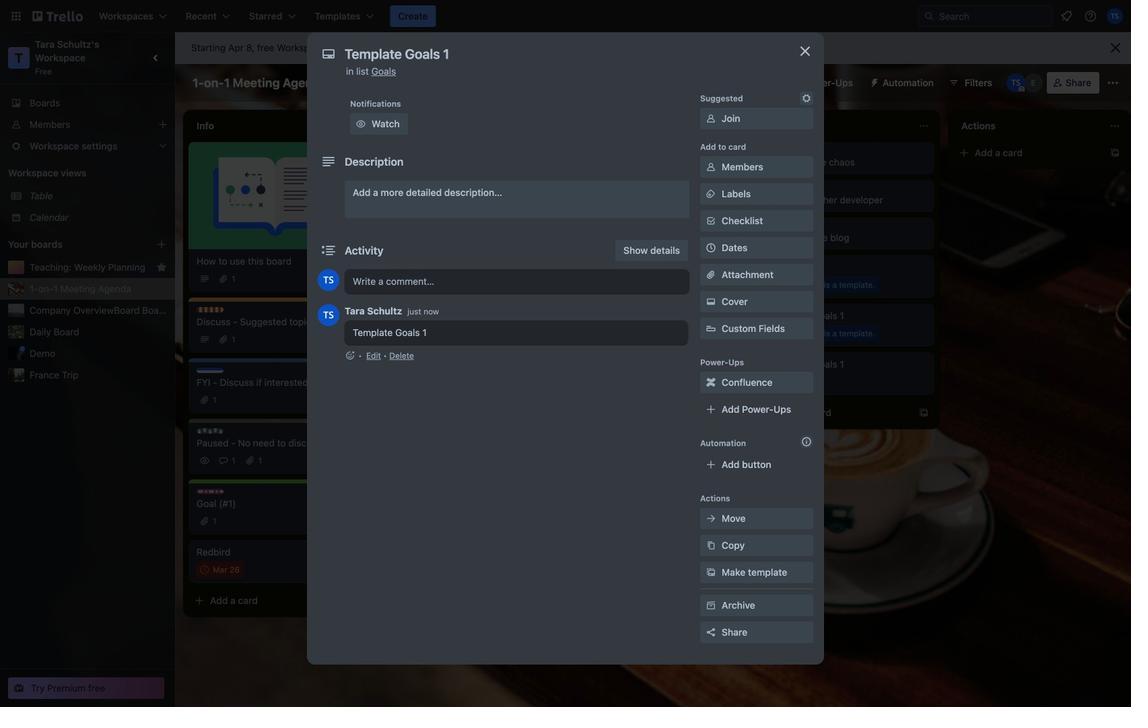 Task type: locate. For each thing, give the bounding box(es) containing it.
None text field
[[338, 42, 783, 66]]

1 vertical spatial tara schultz (taraschultz7) image
[[1007, 73, 1026, 92]]

1 vertical spatial create from template… image
[[728, 238, 738, 249]]

tara schultz (taraschultz7) image
[[318, 269, 340, 291]]

sm image
[[800, 92, 814, 105], [705, 112, 718, 125], [705, 160, 718, 174], [705, 187, 718, 201], [705, 295, 718, 309], [705, 539, 718, 552]]

search image
[[924, 11, 935, 22]]

2 vertical spatial create from template… image
[[919, 408, 930, 418]]

Search field
[[919, 5, 1054, 27]]

2 horizontal spatial tara schultz (taraschultz7) image
[[1108, 8, 1124, 24]]

close dialog image
[[798, 43, 814, 59]]

color: pink, title: "goal" element
[[771, 148, 798, 153], [771, 223, 798, 228], [197, 489, 224, 494]]

tara schultz (taraschultz7) image
[[1108, 8, 1124, 24], [1007, 73, 1026, 92], [318, 305, 340, 326]]

0 horizontal spatial tara schultz (taraschultz7) image
[[318, 305, 340, 326]]

show menu image
[[1107, 76, 1120, 90]]

2 horizontal spatial create from template… image
[[1110, 148, 1121, 158]]

ethanhunt1 (ethanhunt117) image
[[1025, 73, 1043, 92]]

2 vertical spatial color: pink, title: "goal" element
[[197, 489, 224, 494]]

0 horizontal spatial create from template… image
[[728, 238, 738, 249]]

0 notifications image
[[1059, 8, 1075, 24]]

Write a comment text field
[[345, 269, 690, 294]]

None checkbox
[[197, 562, 244, 578]]

1 horizontal spatial create from template… image
[[919, 408, 930, 418]]

0 vertical spatial tara schultz (taraschultz7) image
[[1108, 8, 1124, 24]]

sm image
[[864, 72, 883, 91], [354, 117, 368, 131], [705, 376, 718, 389], [705, 512, 718, 525], [705, 566, 718, 579], [705, 599, 718, 612]]

create from template… image
[[1110, 148, 1121, 158], [728, 238, 738, 249], [919, 408, 930, 418]]

1 horizontal spatial tara schultz (taraschultz7) image
[[1007, 73, 1026, 92]]

0 vertical spatial color: pink, title: "goal" element
[[771, 148, 798, 153]]

starred icon image
[[156, 262, 167, 273]]



Task type: describe. For each thing, give the bounding box(es) containing it.
add board image
[[156, 239, 167, 250]]

2 vertical spatial tara schultz (taraschultz7) image
[[318, 305, 340, 326]]

add reaction image
[[345, 349, 356, 362]]

open information menu image
[[1085, 9, 1098, 23]]

primary element
[[0, 0, 1132, 32]]

color: black, title: "paused" element
[[197, 428, 224, 434]]

color: orange, title: "discuss" element
[[197, 307, 224, 313]]

0 vertical spatial create from template… image
[[1110, 148, 1121, 158]]

Board name text field
[[186, 72, 334, 94]]

1 vertical spatial color: pink, title: "goal" element
[[771, 223, 798, 228]]

your boards with 6 items element
[[8, 236, 136, 253]]

color: blue, title: "fyi" element
[[197, 368, 224, 373]]

color: red, title: "blocker" element
[[388, 148, 415, 153]]



Task type: vqa. For each thing, say whether or not it's contained in the screenshot.
your boards with 6 items Element
yes



